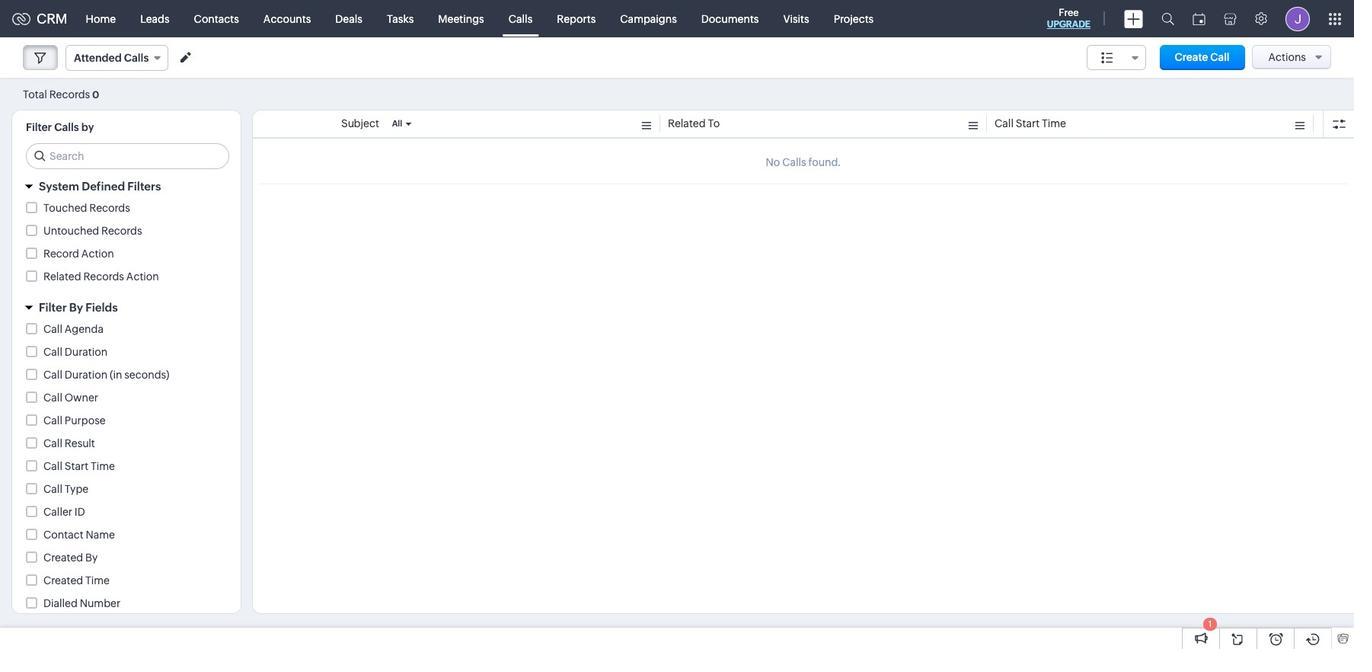 Task type: describe. For each thing, give the bounding box(es) containing it.
calls for filter calls by
[[54, 121, 79, 133]]

call type
[[43, 483, 89, 495]]

caller
[[43, 506, 72, 518]]

caller id
[[43, 506, 85, 518]]

to
[[708, 117, 720, 130]]

free
[[1059, 7, 1079, 18]]

created for created time
[[43, 574, 83, 587]]

meetings link
[[426, 0, 497, 37]]

tasks
[[387, 13, 414, 25]]

by for filter
[[69, 301, 83, 314]]

touched
[[43, 202, 87, 214]]

campaigns
[[620, 13, 677, 25]]

calendar image
[[1193, 13, 1206, 25]]

total
[[23, 88, 47, 100]]

call purpose
[[43, 414, 106, 427]]

defined
[[82, 180, 125, 193]]

result
[[65, 437, 95, 450]]

related to
[[668, 117, 720, 130]]

tasks link
[[375, 0, 426, 37]]

by for created
[[85, 552, 98, 564]]

1 horizontal spatial call start time
[[995, 117, 1067, 130]]

untouched records
[[43, 225, 142, 237]]

attended calls
[[74, 52, 149, 64]]

name
[[86, 529, 115, 541]]

free upgrade
[[1048, 7, 1091, 30]]

1
[[1209, 619, 1212, 629]]

call owner
[[43, 392, 98, 404]]

upgrade
[[1048, 19, 1091, 30]]

records for total
[[49, 88, 90, 100]]

contact
[[43, 529, 84, 541]]

number
[[80, 597, 121, 610]]

leads link
[[128, 0, 182, 37]]

duration for call duration (in seconds)
[[65, 369, 108, 381]]

create call
[[1175, 51, 1230, 63]]

calls link
[[497, 0, 545, 37]]

size image
[[1102, 51, 1114, 65]]

call duration
[[43, 346, 108, 358]]

create call button
[[1160, 45, 1245, 70]]

filters
[[127, 180, 161, 193]]

purpose
[[65, 414, 106, 427]]

profile image
[[1286, 6, 1311, 31]]

crm link
[[12, 11, 68, 27]]

0 horizontal spatial start
[[65, 460, 88, 472]]

1 horizontal spatial action
[[126, 270, 159, 283]]

deals
[[335, 13, 363, 25]]

filter for filter calls by
[[26, 121, 52, 133]]

call duration (in seconds)
[[43, 369, 169, 381]]

records for untouched
[[101, 225, 142, 237]]

Attended Calls field
[[66, 45, 169, 71]]

campaigns link
[[608, 0, 689, 37]]

call inside button
[[1211, 51, 1230, 63]]

1 vertical spatial time
[[91, 460, 115, 472]]

projects
[[834, 13, 874, 25]]

attended
[[74, 52, 122, 64]]

duration for call duration
[[65, 346, 108, 358]]

call agenda
[[43, 323, 104, 335]]

home
[[86, 13, 116, 25]]

subject
[[341, 117, 379, 130]]

created by
[[43, 552, 98, 564]]

Search text field
[[27, 144, 229, 168]]

logo image
[[12, 13, 30, 25]]

documents
[[702, 13, 759, 25]]

filter for filter by fields
[[39, 301, 67, 314]]



Task type: locate. For each thing, give the bounding box(es) containing it.
contacts link
[[182, 0, 251, 37]]

calls left 'reports'
[[509, 13, 533, 25]]

1 duration from the top
[[65, 346, 108, 358]]

records
[[49, 88, 90, 100], [89, 202, 130, 214], [101, 225, 142, 237], [83, 270, 124, 283]]

documents link
[[689, 0, 771, 37]]

accounts
[[264, 13, 311, 25]]

1 vertical spatial by
[[85, 552, 98, 564]]

record action
[[43, 248, 114, 260]]

projects link
[[822, 0, 886, 37]]

2 duration from the top
[[65, 369, 108, 381]]

leads
[[140, 13, 170, 25]]

records down defined at the top left of page
[[89, 202, 130, 214]]

start
[[1016, 117, 1040, 130], [65, 460, 88, 472]]

created
[[43, 552, 83, 564], [43, 574, 83, 587]]

records down touched records
[[101, 225, 142, 237]]

action
[[81, 248, 114, 260], [126, 270, 159, 283]]

1 vertical spatial filter
[[39, 301, 67, 314]]

1 vertical spatial action
[[126, 270, 159, 283]]

total records 0
[[23, 88, 99, 100]]

related left to
[[668, 117, 706, 130]]

contact name
[[43, 529, 115, 541]]

(in
[[110, 369, 122, 381]]

crm
[[37, 11, 68, 27]]

2 created from the top
[[43, 574, 83, 587]]

0 horizontal spatial calls
[[54, 121, 79, 133]]

records for related
[[83, 270, 124, 283]]

1 vertical spatial call start time
[[43, 460, 115, 472]]

calls for attended calls
[[124, 52, 149, 64]]

0 vertical spatial call start time
[[995, 117, 1067, 130]]

calls right attended
[[124, 52, 149, 64]]

related for related to
[[668, 117, 706, 130]]

system defined filters
[[39, 180, 161, 193]]

created down contact
[[43, 552, 83, 564]]

created for created by
[[43, 552, 83, 564]]

touched records
[[43, 202, 130, 214]]

0 horizontal spatial action
[[81, 248, 114, 260]]

0 vertical spatial by
[[69, 301, 83, 314]]

1 horizontal spatial start
[[1016, 117, 1040, 130]]

0 vertical spatial start
[[1016, 117, 1040, 130]]

filter calls by
[[26, 121, 94, 133]]

1 vertical spatial start
[[65, 460, 88, 472]]

reports link
[[545, 0, 608, 37]]

untouched
[[43, 225, 99, 237]]

1 horizontal spatial calls
[[124, 52, 149, 64]]

0 horizontal spatial related
[[43, 270, 81, 283]]

2 horizontal spatial calls
[[509, 13, 533, 25]]

records for touched
[[89, 202, 130, 214]]

time
[[1042, 117, 1067, 130], [91, 460, 115, 472], [85, 574, 110, 587]]

record
[[43, 248, 79, 260]]

records left 0
[[49, 88, 90, 100]]

reports
[[557, 13, 596, 25]]

call start time
[[995, 117, 1067, 130], [43, 460, 115, 472]]

0 vertical spatial related
[[668, 117, 706, 130]]

action up related records action
[[81, 248, 114, 260]]

by
[[69, 301, 83, 314], [85, 552, 98, 564]]

create
[[1175, 51, 1209, 63]]

agenda
[[65, 323, 104, 335]]

0 vertical spatial action
[[81, 248, 114, 260]]

filter inside "dropdown button"
[[39, 301, 67, 314]]

system defined filters button
[[12, 173, 241, 200]]

1 horizontal spatial by
[[85, 552, 98, 564]]

0 horizontal spatial call start time
[[43, 460, 115, 472]]

calls
[[509, 13, 533, 25], [124, 52, 149, 64], [54, 121, 79, 133]]

visits link
[[771, 0, 822, 37]]

None field
[[1087, 45, 1146, 70]]

filter up call agenda
[[39, 301, 67, 314]]

filter by fields
[[39, 301, 118, 314]]

all
[[392, 119, 402, 128]]

calls inside field
[[124, 52, 149, 64]]

created time
[[43, 574, 110, 587]]

duration
[[65, 346, 108, 358], [65, 369, 108, 381]]

1 vertical spatial duration
[[65, 369, 108, 381]]

filter by fields button
[[12, 294, 241, 321]]

1 vertical spatial calls
[[124, 52, 149, 64]]

0 vertical spatial duration
[[65, 346, 108, 358]]

call
[[1211, 51, 1230, 63], [995, 117, 1014, 130], [43, 323, 62, 335], [43, 346, 62, 358], [43, 369, 62, 381], [43, 392, 62, 404], [43, 414, 62, 427], [43, 437, 62, 450], [43, 460, 62, 472], [43, 483, 62, 495]]

id
[[75, 506, 85, 518]]

created up dialled
[[43, 574, 83, 587]]

search image
[[1162, 12, 1175, 25]]

duration up owner
[[65, 369, 108, 381]]

related for related records action
[[43, 270, 81, 283]]

meetings
[[438, 13, 484, 25]]

by down name
[[85, 552, 98, 564]]

action up filter by fields "dropdown button"
[[126, 270, 159, 283]]

dialled
[[43, 597, 78, 610]]

0 vertical spatial filter
[[26, 121, 52, 133]]

filter down total
[[26, 121, 52, 133]]

1 vertical spatial created
[[43, 574, 83, 587]]

by up call agenda
[[69, 301, 83, 314]]

system
[[39, 180, 79, 193]]

create menu image
[[1125, 10, 1144, 28]]

related records action
[[43, 270, 159, 283]]

2 vertical spatial calls
[[54, 121, 79, 133]]

filter
[[26, 121, 52, 133], [39, 301, 67, 314]]

related
[[668, 117, 706, 130], [43, 270, 81, 283]]

profile element
[[1277, 0, 1320, 37]]

1 created from the top
[[43, 552, 83, 564]]

0 horizontal spatial by
[[69, 301, 83, 314]]

type
[[65, 483, 89, 495]]

1 vertical spatial related
[[43, 270, 81, 283]]

accounts link
[[251, 0, 323, 37]]

1 horizontal spatial related
[[668, 117, 706, 130]]

0 vertical spatial calls
[[509, 13, 533, 25]]

search element
[[1153, 0, 1184, 37]]

0 vertical spatial time
[[1042, 117, 1067, 130]]

visits
[[784, 13, 810, 25]]

by
[[81, 121, 94, 133]]

0 vertical spatial created
[[43, 552, 83, 564]]

create menu element
[[1115, 0, 1153, 37]]

home link
[[74, 0, 128, 37]]

records up fields
[[83, 270, 124, 283]]

duration down agenda
[[65, 346, 108, 358]]

dialled number
[[43, 597, 121, 610]]

related down record
[[43, 270, 81, 283]]

fields
[[86, 301, 118, 314]]

deals link
[[323, 0, 375, 37]]

owner
[[65, 392, 98, 404]]

by inside "dropdown button"
[[69, 301, 83, 314]]

actions
[[1269, 51, 1307, 63]]

seconds)
[[124, 369, 169, 381]]

2 vertical spatial time
[[85, 574, 110, 587]]

0
[[92, 89, 99, 100]]

contacts
[[194, 13, 239, 25]]

call result
[[43, 437, 95, 450]]

calls left by
[[54, 121, 79, 133]]



Task type: vqa. For each thing, say whether or not it's contained in the screenshot.
ADD A NOTE... field
no



